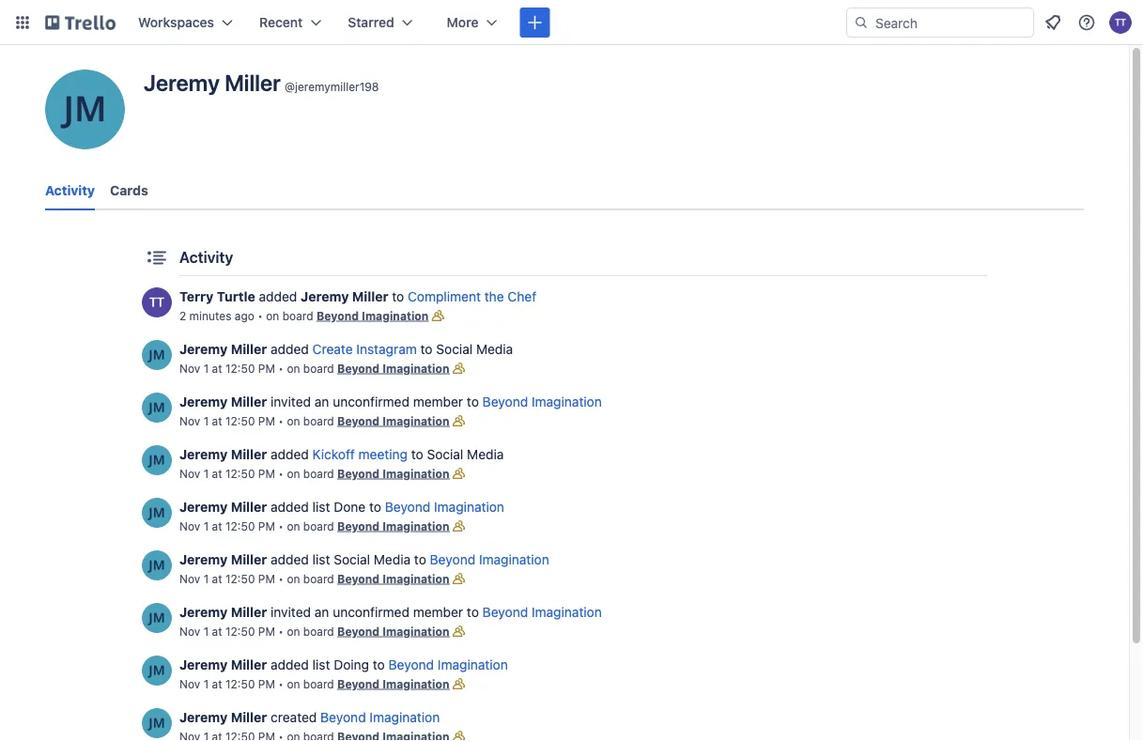 Task type: vqa. For each thing, say whether or not it's contained in the screenshot.
the rightmost tasks
no



Task type: locate. For each thing, give the bounding box(es) containing it.
list for done
[[312, 499, 330, 515]]

nov 1 at 12:50 pm • on board beyond imagination for 3rd all members of the workspace can see and edit this board. icon from the bottom of the page
[[179, 414, 449, 427]]

activity link
[[45, 174, 95, 210]]

2 nov 1 at 12:50 pm link from the top
[[179, 467, 275, 480]]

2 pm from the top
[[258, 414, 275, 427]]

nov 1 at 12:50 pm • on board beyond imagination up jeremy miller added list doing to beyond imagination
[[179, 625, 449, 638]]

6 1 from the top
[[203, 625, 209, 638]]

list down jeremy miller added list done to beyond imagination at the left bottom of page
[[312, 552, 330, 567]]

workspaces button
[[127, 8, 244, 38]]

nov 1 at 12:50 pm link
[[179, 362, 275, 375], [179, 467, 275, 480]]

recent button
[[248, 8, 333, 38]]

3 1 from the top
[[203, 467, 209, 480]]

4 at from the top
[[212, 519, 222, 533]]

7 at from the top
[[212, 677, 222, 690]]

1 vertical spatial unconfirmed
[[333, 604, 409, 620]]

invited up jeremy miller added kickoff meeting to social media
[[271, 394, 311, 410]]

1 nov 1 at 12:50 pm • on board beyond imagination from the top
[[179, 362, 449, 375]]

cards link
[[110, 174, 148, 208]]

nov 1 at 12:50 pm • on board beyond imagination down jeremy miller added list social media to beyond imagination
[[179, 572, 449, 585]]

nov 1 at 12:50 pm • on board beyond imagination for all members of the workspace can see and edit this board. image corresponding to jeremy miller added list doing to beyond imagination
[[179, 677, 449, 690]]

an down create
[[315, 394, 329, 410]]

1 vertical spatial media
[[467, 447, 504, 462]]

1 vertical spatial social
[[427, 447, 463, 462]]

1 vertical spatial member
[[413, 604, 463, 620]]

nov 1 at 12:50 pm • on board beyond imagination for fourth all members of the workspace can see and edit this board. icon from the bottom of the page
[[179, 362, 449, 375]]

instagram
[[356, 341, 417, 357]]

4 12:50 from the top
[[225, 519, 255, 533]]

3 all members of the workspace can see and edit this board. image from the top
[[449, 517, 468, 535]]

invited for jeremy miller (jeremymiller198) image associated with 3rd all members of the workspace can see and edit this board. icon from the bottom of the page
[[271, 394, 311, 410]]

create
[[312, 341, 353, 357]]

all members of the workspace can see and edit this board. image for jeremy miller added list doing to beyond imagination
[[449, 674, 468, 693]]

2 jeremy miller (jeremymiller198) image from the top
[[142, 393, 172, 423]]

jeremy miller @jeremymiller198
[[144, 70, 379, 96]]

on up jeremy miller added kickoff meeting to social media
[[287, 414, 300, 427]]

7 12:50 from the top
[[225, 677, 255, 690]]

kickoff meeting link
[[312, 447, 408, 462]]

1 list from the top
[[312, 499, 330, 515]]

7 1 from the top
[[203, 677, 209, 690]]

activity
[[45, 183, 95, 198], [179, 248, 233, 266]]

list left 'done'
[[312, 499, 330, 515]]

3 nov 1 at 12:50 pm • on board beyond imagination from the top
[[179, 467, 449, 480]]

0 notifications image
[[1042, 11, 1064, 34]]

on down jeremy miller added list done to beyond imagination at the left bottom of page
[[287, 519, 300, 533]]

miller
[[225, 70, 281, 96], [352, 289, 388, 304], [231, 341, 267, 357], [231, 394, 267, 410], [231, 447, 267, 462], [231, 499, 267, 515], [231, 552, 267, 567], [231, 604, 267, 620], [231, 657, 267, 673], [231, 710, 267, 725]]

5 12:50 from the top
[[225, 572, 255, 585]]

1 vertical spatial activity
[[179, 248, 233, 266]]

0 vertical spatial unconfirmed
[[333, 394, 409, 410]]

1 jeremy miller (jeremymiller198) image from the top
[[142, 340, 172, 370]]

2 vertical spatial list
[[312, 657, 330, 673]]

7 nov 1 at 12:50 pm • on board beyond imagination from the top
[[179, 677, 449, 690]]

added down 2 minutes ago • on board beyond imagination
[[271, 341, 309, 357]]

on down jeremy miller added list social media to beyond imagination
[[287, 572, 300, 585]]

activity left the cards
[[45, 183, 95, 198]]

board
[[282, 309, 313, 322], [303, 362, 334, 375], [303, 414, 334, 427], [303, 467, 334, 480], [303, 519, 334, 533], [303, 572, 334, 585], [303, 625, 334, 638], [303, 677, 334, 690]]

search image
[[854, 15, 869, 30]]

on up created in the bottom of the page
[[287, 677, 300, 690]]

nov 1 at 12:50 pm • on board beyond imagination for fourth all members of the workspace can see and edit this board. icon from the top of the page
[[179, 625, 449, 638]]

0 vertical spatial media
[[476, 341, 513, 357]]

list left doing
[[312, 657, 330, 673]]

member down instagram
[[413, 394, 463, 410]]

turtle
[[217, 289, 255, 304]]

1 vertical spatial list
[[312, 552, 330, 567]]

nov 1 at 12:50 pm • on board beyond imagination down jeremy miller added list done to beyond imagination at the left bottom of page
[[179, 519, 449, 533]]

create board or workspace image
[[526, 13, 544, 32]]

added left 'done'
[[271, 499, 309, 515]]

0 vertical spatial jeremy miller invited an unconfirmed member to beyond imagination
[[179, 394, 602, 410]]

unconfirmed down create instagram link
[[333, 394, 409, 410]]

terry turtle (terryturtle) image left 2
[[142, 287, 172, 317]]

1 at from the top
[[212, 362, 222, 375]]

an
[[315, 394, 329, 410], [315, 604, 329, 620]]

4 nov from the top
[[179, 519, 200, 533]]

6 nov 1 at 12:50 pm • on board beyond imagination from the top
[[179, 625, 449, 638]]

1 vertical spatial terry turtle (terryturtle) image
[[142, 287, 172, 317]]

the
[[484, 289, 504, 304]]

starred
[[348, 15, 394, 30]]

board down kickoff
[[303, 467, 334, 480]]

jeremy miller (jeremymiller198) image
[[142, 340, 172, 370], [142, 393, 172, 423], [142, 445, 172, 475], [142, 498, 172, 528], [142, 603, 172, 633], [142, 656, 172, 686], [142, 708, 172, 738]]

an up jeremy miller added list doing to beyond imagination
[[315, 604, 329, 620]]

added
[[259, 289, 297, 304], [271, 341, 309, 357], [271, 447, 309, 462], [271, 499, 309, 515], [271, 552, 309, 567], [271, 657, 309, 673]]

on up jeremy miller added list doing to beyond imagination
[[287, 625, 300, 638]]

1 horizontal spatial activity
[[179, 248, 233, 266]]

jeremy miller (jeremymiller198) image for 3rd all members of the workspace can see and edit this board. icon from the bottom of the page
[[142, 393, 172, 423]]

jeremy miller invited an unconfirmed member to beyond imagination
[[179, 394, 602, 410], [179, 604, 602, 620]]

to
[[392, 289, 404, 304], [420, 341, 433, 357], [467, 394, 479, 410], [411, 447, 423, 462], [369, 499, 381, 515], [414, 552, 426, 567], [467, 604, 479, 620], [373, 657, 385, 673]]

added left kickoff
[[271, 447, 309, 462]]

jeremy miller added list social media to beyond imagination
[[179, 552, 549, 567]]

jeremy
[[144, 70, 220, 96], [301, 289, 349, 304], [179, 341, 228, 357], [179, 394, 228, 410], [179, 447, 228, 462], [179, 499, 228, 515], [179, 552, 228, 567], [179, 604, 228, 620], [179, 657, 228, 673], [179, 710, 228, 725]]

2 all members of the workspace can see and edit this board. image from the top
[[449, 411, 468, 430]]

0 vertical spatial nov 1 at 12:50 pm link
[[179, 362, 275, 375]]

all members of the workspace can see and edit this board. image
[[429, 306, 447, 325], [449, 464, 468, 483], [449, 569, 468, 588], [449, 674, 468, 693], [449, 727, 468, 741]]

1 member from the top
[[413, 394, 463, 410]]

3 list from the top
[[312, 657, 330, 673]]

2 12:50 from the top
[[225, 414, 255, 427]]

social down compliment
[[436, 341, 473, 357]]

5 nov 1 at 12:50 pm • on board beyond imagination from the top
[[179, 572, 449, 585]]

1 nov from the top
[[179, 362, 200, 375]]

2 list from the top
[[312, 552, 330, 567]]

jeremy miller added list doing to beyond imagination
[[179, 657, 508, 673]]

• up jeremy miller added list doing to beyond imagination
[[278, 625, 284, 638]]

jeremy miller invited an unconfirmed member to beyond imagination down instagram
[[179, 394, 602, 410]]

0 vertical spatial invited
[[271, 394, 311, 410]]

6 pm from the top
[[258, 625, 275, 638]]

imagination
[[362, 309, 429, 322], [382, 362, 449, 375], [532, 394, 602, 410], [382, 414, 449, 427], [382, 467, 449, 480], [434, 499, 504, 515], [382, 519, 449, 533], [479, 552, 549, 567], [382, 572, 449, 585], [532, 604, 602, 620], [382, 625, 449, 638], [438, 657, 508, 673], [382, 677, 449, 690], [370, 710, 440, 725]]

added for social
[[271, 552, 309, 567]]

1
[[203, 362, 209, 375], [203, 414, 209, 427], [203, 467, 209, 480], [203, 519, 209, 533], [203, 572, 209, 585], [203, 625, 209, 638], [203, 677, 209, 690]]

6 12:50 from the top
[[225, 625, 255, 638]]

12:50
[[225, 362, 255, 375], [225, 414, 255, 427], [225, 467, 255, 480], [225, 519, 255, 533], [225, 572, 255, 585], [225, 625, 255, 638], [225, 677, 255, 690]]

2 jeremy miller invited an unconfirmed member to beyond imagination from the top
[[179, 604, 602, 620]]

1 12:50 from the top
[[225, 362, 255, 375]]

7 nov from the top
[[179, 677, 200, 690]]

member
[[413, 394, 463, 410], [413, 604, 463, 620]]

jeremy miller added list done to beyond imagination
[[179, 499, 504, 515]]

nov 1 at 12:50 pm • on board beyond imagination up the jeremy miller created beyond imagination at bottom
[[179, 677, 449, 690]]

1 nov 1 at 12:50 pm link from the top
[[179, 362, 275, 375]]

invited up jeremy miller added list doing to beyond imagination
[[271, 604, 311, 620]]

on right ago
[[266, 309, 279, 322]]

on for third all members of the workspace can see and edit this board. icon from the top of the page jeremy miller (jeremymiller198) image
[[287, 519, 300, 533]]

jeremy miller created beyond imagination
[[179, 710, 440, 725]]

0 vertical spatial member
[[413, 394, 463, 410]]

list
[[312, 499, 330, 515], [312, 552, 330, 567], [312, 657, 330, 673]]

1 invited from the top
[[271, 394, 311, 410]]

1 unconfirmed from the top
[[333, 394, 409, 410]]

on down jeremy miller added kickoff meeting to social media
[[287, 467, 300, 480]]

2 nov 1 at 12:50 pm • on board beyond imagination from the top
[[179, 414, 449, 427]]

social down 'done'
[[334, 552, 370, 567]]

nov 1 at 12:50 pm • on board beyond imagination down create
[[179, 362, 449, 375]]

on for all members of the workspace can see and edit this board. image corresponding to jeremy miller added list doing to beyond imagination jeremy miller (jeremymiller198) image
[[287, 677, 300, 690]]

added up created in the bottom of the page
[[271, 657, 309, 673]]

@jeremymiller198
[[285, 80, 379, 93]]

beyond
[[316, 309, 359, 322], [337, 362, 380, 375], [482, 394, 528, 410], [337, 414, 380, 427], [337, 467, 380, 480], [385, 499, 430, 515], [337, 519, 380, 533], [430, 552, 475, 567], [337, 572, 380, 585], [482, 604, 528, 620], [337, 625, 380, 638], [388, 657, 434, 673], [337, 677, 380, 690], [320, 710, 366, 725]]

4 nov 1 at 12:50 pm • on board beyond imagination from the top
[[179, 519, 449, 533]]

nov 1 at 12:50 pm • on board beyond imagination
[[179, 362, 449, 375], [179, 414, 449, 427], [179, 467, 449, 480], [179, 519, 449, 533], [179, 572, 449, 585], [179, 625, 449, 638], [179, 677, 449, 690]]

1 pm from the top
[[258, 362, 275, 375]]

meeting
[[358, 447, 408, 462]]

5 jeremy miller (jeremymiller198) image from the top
[[142, 603, 172, 633]]

chef
[[508, 289, 536, 304]]

media
[[476, 341, 513, 357], [467, 447, 504, 462], [374, 552, 411, 567]]

5 nov from the top
[[179, 572, 200, 585]]

2 minutes ago link
[[179, 309, 254, 322]]

workspaces
[[138, 15, 214, 30]]

1 vertical spatial jeremy miller invited an unconfirmed member to beyond imagination
[[179, 604, 602, 620]]

1 vertical spatial nov 1 at 12:50 pm link
[[179, 467, 275, 480]]

jeremy miller invited an unconfirmed member to beyond imagination down jeremy miller added list social media to beyond imagination
[[179, 604, 602, 620]]

nov
[[179, 362, 200, 375], [179, 414, 200, 427], [179, 467, 200, 480], [179, 519, 200, 533], [179, 572, 200, 585], [179, 625, 200, 638], [179, 677, 200, 690]]

pm
[[258, 362, 275, 375], [258, 414, 275, 427], [258, 467, 275, 480], [258, 519, 275, 533], [258, 572, 275, 585], [258, 625, 275, 638], [258, 677, 275, 690]]

0 vertical spatial an
[[315, 394, 329, 410]]

2 invited from the top
[[271, 604, 311, 620]]

added for doing
[[271, 657, 309, 673]]

jeremy miller (jeremymiller198) image for fourth all members of the workspace can see and edit this board. icon from the top of the page
[[142, 603, 172, 633]]

compliment
[[408, 289, 481, 304]]

on
[[266, 309, 279, 322], [287, 362, 300, 375], [287, 414, 300, 427], [287, 467, 300, 480], [287, 519, 300, 533], [287, 572, 300, 585], [287, 625, 300, 638], [287, 677, 300, 690]]

all members of the workspace can see and edit this board. image
[[449, 359, 468, 378], [449, 411, 468, 430], [449, 517, 468, 535], [449, 622, 468, 641]]

social right meeting
[[427, 447, 463, 462]]

• down jeremy miller added list done to beyond imagination at the left bottom of page
[[278, 519, 284, 533]]

unconfirmed down jeremy miller added list social media to beyond imagination
[[333, 604, 409, 620]]

added down jeremy miller added list done to beyond imagination at the left bottom of page
[[271, 552, 309, 567]]

added up 2 minutes ago • on board beyond imagination
[[259, 289, 297, 304]]

beyond imagination link
[[316, 309, 429, 322], [337, 362, 449, 375], [482, 394, 602, 410], [337, 414, 449, 427], [337, 467, 449, 480], [385, 499, 504, 515], [337, 519, 449, 533], [430, 552, 549, 567], [337, 572, 449, 585], [482, 604, 602, 620], [337, 625, 449, 638], [388, 657, 508, 673], [337, 677, 449, 690], [320, 710, 440, 725]]

2 unconfirmed from the top
[[333, 604, 409, 620]]

Search field
[[869, 8, 1033, 37]]

on down 2 minutes ago • on board beyond imagination
[[287, 362, 300, 375]]

0 vertical spatial list
[[312, 499, 330, 515]]

1 vertical spatial invited
[[271, 604, 311, 620]]

1 vertical spatial an
[[315, 604, 329, 620]]

• up created in the bottom of the page
[[278, 677, 284, 690]]

3 12:50 from the top
[[225, 467, 255, 480]]

•
[[258, 309, 263, 322], [278, 362, 284, 375], [278, 414, 284, 427], [278, 467, 284, 480], [278, 519, 284, 533], [278, 572, 284, 585], [278, 625, 284, 638], [278, 677, 284, 690]]

3 jeremy miller (jeremymiller198) image from the top
[[142, 445, 172, 475]]

0 vertical spatial activity
[[45, 183, 95, 198]]

• up jeremy miller added kickoff meeting to social media
[[278, 414, 284, 427]]

4 jeremy miller (jeremymiller198) image from the top
[[142, 498, 172, 528]]

invited for jeremy miller (jeremymiller198) image related to fourth all members of the workspace can see and edit this board. icon from the top of the page
[[271, 604, 311, 620]]

recent
[[259, 15, 303, 30]]

12:50 for jeremy miller (jeremymiller198) icon
[[225, 572, 255, 585]]

0 vertical spatial terry turtle (terryturtle) image
[[1109, 11, 1132, 34]]

nov 1 at 12:50 pm • on board beyond imagination up kickoff
[[179, 414, 449, 427]]

unconfirmed
[[333, 394, 409, 410], [333, 604, 409, 620]]

board up create
[[282, 309, 313, 322]]

2 minutes ago • on board beyond imagination
[[179, 309, 429, 322]]

jeremy miller image
[[45, 70, 125, 149]]

terry
[[179, 289, 214, 304]]

nov 1 at 12:50 pm • on board beyond imagination down kickoff
[[179, 467, 449, 480]]

member down jeremy miller added list social media to beyond imagination
[[413, 604, 463, 620]]

invited
[[271, 394, 311, 410], [271, 604, 311, 620]]

terry turtle (terryturtle) image right open information menu icon
[[1109, 11, 1132, 34]]

2
[[179, 309, 186, 322]]

6 jeremy miller (jeremymiller198) image from the top
[[142, 656, 172, 686]]

0 vertical spatial social
[[436, 341, 473, 357]]

at
[[212, 362, 222, 375], [212, 414, 222, 427], [212, 467, 222, 480], [212, 519, 222, 533], [212, 572, 222, 585], [212, 625, 222, 638], [212, 677, 222, 690]]

activity up terry
[[179, 248, 233, 266]]

social
[[436, 341, 473, 357], [427, 447, 463, 462], [334, 552, 370, 567]]

terry turtle (terryturtle) image
[[1109, 11, 1132, 34], [142, 287, 172, 317]]

12:50 for jeremy miller (jeremymiller198) image related to fourth all members of the workspace can see and edit this board. icon from the top of the page
[[225, 625, 255, 638]]



Task type: describe. For each thing, give the bounding box(es) containing it.
• down jeremy miller added kickoff meeting to social media
[[278, 467, 284, 480]]

ago
[[235, 309, 254, 322]]

on for jeremy miller (jeremymiller198) image associated with 3rd all members of the workspace can see and edit this board. icon from the bottom of the page
[[287, 414, 300, 427]]

compliment the chef link
[[408, 289, 536, 304]]

2 member from the top
[[413, 604, 463, 620]]

2 1 from the top
[[203, 414, 209, 427]]

5 pm from the top
[[258, 572, 275, 585]]

2 vertical spatial social
[[334, 552, 370, 567]]

6 nov from the top
[[179, 625, 200, 638]]

added for meeting
[[271, 447, 309, 462]]

5 at from the top
[[212, 572, 222, 585]]

unconfirmed for 3rd all members of the workspace can see and edit this board. icon from the bottom of the page
[[333, 394, 409, 410]]

on for all members of the workspace can see and edit this board. image for to social media's jeremy miller (jeremymiller198) image
[[287, 467, 300, 480]]

nov 1 at 12:50 pm • on board beyond imagination for jeremy miller added list social media to beyond imagination's all members of the workspace can see and edit this board. image
[[179, 572, 449, 585]]

doing
[[334, 657, 369, 673]]

1 an from the top
[[315, 394, 329, 410]]

open information menu image
[[1077, 13, 1096, 32]]

added for instagram
[[271, 341, 309, 357]]

7 pm from the top
[[258, 677, 275, 690]]

0 horizontal spatial terry turtle (terryturtle) image
[[142, 287, 172, 317]]

board up kickoff
[[303, 414, 334, 427]]

jeremy miller (jeremymiller198) image for all members of the workspace can see and edit this board. image corresponding to jeremy miller added list doing to beyond imagination
[[142, 656, 172, 686]]

minutes
[[189, 309, 231, 322]]

all members of the workspace can see and edit this board. image for to
[[429, 306, 447, 325]]

board up jeremy miller added list doing to beyond imagination
[[303, 625, 334, 638]]

2 vertical spatial media
[[374, 552, 411, 567]]

nov 1 at 12:50 pm link for jeremy miller added create instagram to social media
[[179, 362, 275, 375]]

jeremy miller added create instagram to social media
[[179, 341, 513, 357]]

added for miller
[[259, 289, 297, 304]]

board down jeremy miller added list done to beyond imagination at the left bottom of page
[[303, 519, 334, 533]]

12:50 for fourth all members of the workspace can see and edit this board. icon from the bottom of the page jeremy miller (jeremymiller198) image
[[225, 362, 255, 375]]

board down jeremy miller added list doing to beyond imagination
[[303, 677, 334, 690]]

jeremy miller (jeremymiller198) image
[[142, 550, 172, 580]]

jeremy miller added kickoff meeting to social media
[[179, 447, 504, 462]]

list for social
[[312, 552, 330, 567]]

back to home image
[[45, 8, 116, 38]]

12:50 for jeremy miller (jeremymiller198) image associated with 3rd all members of the workspace can see and edit this board. icon from the bottom of the page
[[225, 414, 255, 427]]

social for instagram
[[436, 341, 473, 357]]

4 all members of the workspace can see and edit this board. image from the top
[[449, 622, 468, 641]]

created
[[271, 710, 317, 725]]

nov 1 at 12:50 pm • on board beyond imagination for third all members of the workspace can see and edit this board. icon from the top of the page
[[179, 519, 449, 533]]

create instagram link
[[312, 341, 417, 357]]

12:50 for all members of the workspace can see and edit this board. image for to social media's jeremy miller (jeremymiller198) image
[[225, 467, 255, 480]]

1 horizontal spatial terry turtle (terryturtle) image
[[1109, 11, 1132, 34]]

on for jeremy miller (jeremymiller198) image related to fourth all members of the workspace can see and edit this board. icon from the top of the page
[[287, 625, 300, 638]]

2 an from the top
[[315, 604, 329, 620]]

kickoff
[[312, 447, 355, 462]]

on for jeremy miller (jeremymiller198) icon
[[287, 572, 300, 585]]

1 1 from the top
[[203, 362, 209, 375]]

2 nov from the top
[[179, 414, 200, 427]]

7 jeremy miller (jeremymiller198) image from the top
[[142, 708, 172, 738]]

jeremy miller (jeremymiller198) image for all members of the workspace can see and edit this board. image for to social media
[[142, 445, 172, 475]]

3 nov from the top
[[179, 467, 200, 480]]

all members of the workspace can see and edit this board. image for to social media
[[449, 464, 468, 483]]

12:50 for third all members of the workspace can see and edit this board. icon from the top of the page jeremy miller (jeremymiller198) image
[[225, 519, 255, 533]]

social for meeting
[[427, 447, 463, 462]]

• right ago
[[258, 309, 263, 322]]

board down create
[[303, 362, 334, 375]]

3 pm from the top
[[258, 467, 275, 480]]

12:50 for all members of the workspace can see and edit this board. image corresponding to jeremy miller added list doing to beyond imagination jeremy miller (jeremymiller198) image
[[225, 677, 255, 690]]

terry turtle added jeremy miller to compliment the chef
[[179, 289, 536, 304]]

all members of the workspace can see and edit this board. image for jeremy miller added list social media to beyond imagination
[[449, 569, 468, 588]]

• down 2 minutes ago • on board beyond imagination
[[278, 362, 284, 375]]

4 pm from the top
[[258, 519, 275, 533]]

3 at from the top
[[212, 467, 222, 480]]

more button
[[436, 8, 509, 38]]

4 1 from the top
[[203, 519, 209, 533]]

cards
[[110, 183, 148, 198]]

nov 1 at 12:50 pm link for jeremy miller added kickoff meeting to social media
[[179, 467, 275, 480]]

more
[[447, 15, 479, 30]]

media for jeremy miller added create instagram to social media
[[476, 341, 513, 357]]

primary element
[[0, 0, 1143, 45]]

unconfirmed for fourth all members of the workspace can see and edit this board. icon from the top of the page
[[333, 604, 409, 620]]

nov 1 at 12:50 pm • on board beyond imagination for all members of the workspace can see and edit this board. image for to social media
[[179, 467, 449, 480]]

5 1 from the top
[[203, 572, 209, 585]]

added for done
[[271, 499, 309, 515]]

board down jeremy miller added list social media to beyond imagination
[[303, 572, 334, 585]]

media for jeremy miller added kickoff meeting to social media
[[467, 447, 504, 462]]

on for fourth all members of the workspace can see and edit this board. icon from the bottom of the page jeremy miller (jeremymiller198) image
[[287, 362, 300, 375]]

6 at from the top
[[212, 625, 222, 638]]

jeremy miller (jeremymiller198) image for fourth all members of the workspace can see and edit this board. icon from the bottom of the page
[[142, 340, 172, 370]]

0 horizontal spatial activity
[[45, 183, 95, 198]]

2 at from the top
[[212, 414, 222, 427]]

1 jeremy miller invited an unconfirmed member to beyond imagination from the top
[[179, 394, 602, 410]]

jeremy miller (jeremymiller198) image for third all members of the workspace can see and edit this board. icon from the top of the page
[[142, 498, 172, 528]]

list for doing
[[312, 657, 330, 673]]

1 all members of the workspace can see and edit this board. image from the top
[[449, 359, 468, 378]]

done
[[334, 499, 366, 515]]

starred button
[[337, 8, 424, 38]]

• down jeremy miller added list social media to beyond imagination
[[278, 572, 284, 585]]



